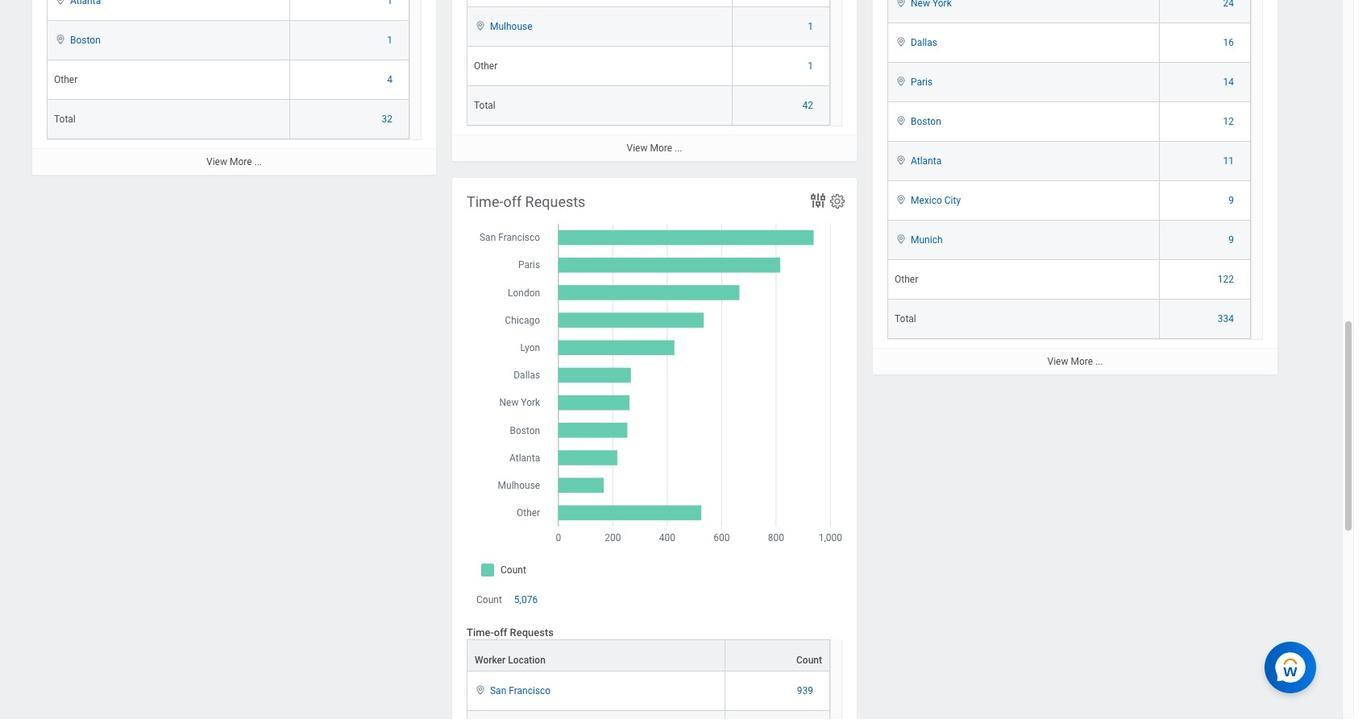 Task type: vqa. For each thing, say whether or not it's contained in the screenshot.
suggested results 'list box'
no



Task type: describe. For each thing, give the bounding box(es) containing it.
14
[[1223, 77, 1234, 88]]

939 button
[[797, 685, 816, 698]]

location image inside job changes element
[[54, 0, 67, 6]]

total inside job changes element
[[54, 114, 76, 125]]

1 time- from the top
[[467, 193, 503, 210]]

count inside popup button
[[796, 656, 822, 667]]

9 for mexico city
[[1229, 195, 1234, 207]]

row containing atlanta
[[888, 142, 1251, 182]]

2 time-off requests from the top
[[467, 627, 554, 639]]

city
[[945, 195, 961, 207]]

view for 12
[[1048, 357, 1068, 368]]

0 vertical spatial requests
[[525, 193, 586, 210]]

mexico city link
[[911, 192, 961, 207]]

42 button
[[802, 99, 816, 112]]

view more ... link for 12
[[873, 349, 1278, 375]]

munich
[[911, 235, 943, 246]]

9 button for mexico city
[[1229, 195, 1237, 208]]

9 button for munich
[[1229, 234, 1237, 247]]

atlanta
[[911, 156, 942, 167]]

0 horizontal spatial total element
[[54, 111, 76, 125]]

row containing mexico city
[[888, 182, 1251, 221]]

location image for boston
[[54, 34, 67, 45]]

total element for 334
[[895, 311, 916, 325]]

other element inside compensation changes element
[[895, 271, 918, 286]]

boston for 12
[[911, 116, 941, 128]]

paris
[[911, 77, 933, 88]]

munich link
[[911, 232, 943, 246]]

other element for boston
[[54, 71, 78, 86]]

san francisco
[[490, 686, 551, 698]]

compensation changes element
[[873, 0, 1278, 375]]

dallas link
[[911, 34, 937, 49]]

2 vertical spatial 1
[[808, 61, 813, 72]]

total for 42
[[474, 100, 496, 111]]

location image for munich
[[895, 234, 908, 245]]

0 vertical spatial off
[[503, 193, 522, 210]]

11
[[1223, 156, 1234, 167]]

boston link for 12
[[911, 113, 941, 128]]

11 button
[[1223, 155, 1237, 168]]

row containing worker location
[[467, 640, 830, 673]]

configure and view chart data image
[[809, 191, 828, 210]]

mulhouse link
[[490, 18, 533, 32]]

122
[[1218, 274, 1234, 286]]

32
[[382, 114, 393, 125]]

1 for 4
[[387, 35, 393, 46]]

32 button
[[382, 113, 395, 126]]

16
[[1223, 37, 1234, 49]]

5,076
[[514, 595, 538, 606]]

view more ... for 12
[[1048, 357, 1103, 368]]

1 vertical spatial off
[[494, 627, 507, 639]]

row containing paris
[[888, 63, 1251, 103]]

1 button for 1
[[808, 20, 816, 33]]

334 button
[[1218, 313, 1237, 326]]

other inside compensation changes element
[[895, 274, 918, 286]]

total for 334
[[895, 314, 916, 325]]

location image for dallas
[[895, 37, 908, 48]]

time-off requests element
[[452, 178, 857, 720]]

job changes element
[[32, 0, 436, 175]]

0 horizontal spatial count
[[476, 595, 502, 606]]



Task type: locate. For each thing, give the bounding box(es) containing it.
1 vertical spatial 9
[[1229, 235, 1234, 246]]

count up the 939 button
[[796, 656, 822, 667]]

more for 32
[[230, 157, 252, 168]]

more for 12
[[1071, 357, 1093, 368]]

other element inside loa requests / returns element
[[474, 57, 498, 72]]

2 vertical spatial more
[[1071, 357, 1093, 368]]

view more ... inside compensation changes element
[[1048, 357, 1103, 368]]

boston link inside job changes element
[[70, 32, 101, 46]]

view for 32
[[206, 157, 227, 168]]

1 vertical spatial boston link
[[911, 113, 941, 128]]

0 vertical spatial time-off requests
[[467, 193, 586, 210]]

12
[[1223, 116, 1234, 128]]

1 9 from the top
[[1229, 195, 1234, 207]]

0 vertical spatial count
[[476, 595, 502, 606]]

view more ... link for 42
[[452, 135, 857, 161]]

total inside loa requests / returns element
[[474, 100, 496, 111]]

other element
[[474, 57, 498, 72], [54, 71, 78, 86], [895, 271, 918, 286]]

view for 42
[[627, 143, 648, 154]]

off
[[503, 193, 522, 210], [494, 627, 507, 639]]

1 horizontal spatial total
[[474, 100, 496, 111]]

1 inside job changes element
[[387, 35, 393, 46]]

1 horizontal spatial count
[[796, 656, 822, 667]]

1
[[808, 21, 813, 32], [387, 35, 393, 46], [808, 61, 813, 72]]

0 vertical spatial 9 button
[[1229, 195, 1237, 208]]

total element for 42
[[474, 97, 496, 111]]

0 horizontal spatial other element
[[54, 71, 78, 86]]

2 horizontal spatial view
[[1048, 357, 1068, 368]]

939
[[797, 686, 813, 698]]

0 vertical spatial view
[[627, 143, 648, 154]]

1 horizontal spatial boston
[[911, 116, 941, 128]]

5,076 button
[[514, 594, 540, 607]]

9 for munich
[[1229, 235, 1234, 246]]

view more ...
[[627, 143, 682, 154], [206, 157, 262, 168], [1048, 357, 1103, 368]]

other
[[474, 61, 498, 72], [54, 74, 78, 86], [895, 274, 918, 286]]

2 9 from the top
[[1229, 235, 1234, 246]]

0 horizontal spatial view
[[206, 157, 227, 168]]

2 vertical spatial 1 button
[[808, 60, 816, 73]]

2 vertical spatial total
[[895, 314, 916, 325]]

... inside loa requests / returns element
[[675, 143, 682, 154]]

0 vertical spatial boston link
[[70, 32, 101, 46]]

paris link
[[911, 74, 933, 88]]

2 vertical spatial other
[[895, 274, 918, 286]]

view more ... inside job changes element
[[206, 157, 262, 168]]

more inside loa requests / returns element
[[650, 143, 672, 154]]

row containing san francisco
[[467, 673, 830, 712]]

count button
[[725, 641, 829, 672]]

0 horizontal spatial more
[[230, 157, 252, 168]]

1 button inside row
[[808, 20, 816, 33]]

other element inside job changes element
[[54, 71, 78, 86]]

1 vertical spatial view
[[206, 157, 227, 168]]

9 button
[[1229, 195, 1237, 208], [1229, 234, 1237, 247]]

location image for atlanta
[[895, 155, 908, 166]]

0 horizontal spatial view more ... link
[[32, 149, 436, 175]]

worker
[[475, 656, 506, 667]]

row
[[47, 0, 410, 21], [467, 0, 830, 7], [888, 0, 1251, 24], [467, 7, 830, 47], [47, 21, 410, 61], [888, 24, 1251, 63], [467, 47, 830, 86], [47, 61, 410, 100], [888, 63, 1251, 103], [467, 86, 830, 126], [47, 100, 410, 140], [888, 103, 1251, 142], [888, 142, 1251, 182], [888, 182, 1251, 221], [888, 221, 1251, 261], [888, 261, 1251, 300], [888, 300, 1251, 340], [467, 640, 830, 673], [467, 673, 830, 712], [467, 712, 830, 720]]

location
[[508, 656, 546, 667]]

9 down the 11 button
[[1229, 195, 1234, 207]]

location image for boston
[[895, 116, 908, 127]]

requests
[[525, 193, 586, 210], [510, 627, 554, 639]]

cell
[[467, 0, 733, 7], [733, 0, 830, 7], [467, 712, 725, 720], [725, 712, 830, 720]]

view more ... inside loa requests / returns element
[[627, 143, 682, 154]]

1 horizontal spatial view more ... link
[[452, 135, 857, 161]]

other element for mulhouse
[[474, 57, 498, 72]]

2 time- from the top
[[467, 627, 494, 639]]

boston inside job changes element
[[70, 35, 101, 46]]

total
[[474, 100, 496, 111], [54, 114, 76, 125], [895, 314, 916, 325]]

more inside job changes element
[[230, 157, 252, 168]]

san francisco link
[[490, 683, 551, 698]]

boston for 1
[[70, 35, 101, 46]]

boston
[[70, 35, 101, 46], [911, 116, 941, 128]]

location image for mulhouse
[[474, 20, 487, 32]]

... for 12
[[1096, 357, 1103, 368]]

view
[[627, 143, 648, 154], [206, 157, 227, 168], [1048, 357, 1068, 368]]

more
[[650, 143, 672, 154], [230, 157, 252, 168], [1071, 357, 1093, 368]]

... for 42
[[675, 143, 682, 154]]

1 vertical spatial view more ...
[[206, 157, 262, 168]]

0 vertical spatial 1
[[808, 21, 813, 32]]

2 9 button from the top
[[1229, 234, 1237, 247]]

location image for paris
[[895, 76, 908, 87]]

boston link for 1
[[70, 32, 101, 46]]

2 horizontal spatial total element
[[895, 311, 916, 325]]

9 button down the 11 button
[[1229, 195, 1237, 208]]

4 button
[[387, 74, 395, 87]]

... inside job changes element
[[254, 157, 262, 168]]

1 button inside job changes element
[[387, 34, 395, 47]]

...
[[675, 143, 682, 154], [254, 157, 262, 168], [1096, 357, 1103, 368]]

row containing dallas
[[888, 24, 1251, 63]]

2 horizontal spatial more
[[1071, 357, 1093, 368]]

total inside compensation changes element
[[895, 314, 916, 325]]

0 horizontal spatial ...
[[254, 157, 262, 168]]

1 vertical spatial 1 button
[[387, 34, 395, 47]]

mexico
[[911, 195, 942, 207]]

total element
[[474, 97, 496, 111], [54, 111, 76, 125], [895, 311, 916, 325]]

12 button
[[1223, 116, 1237, 129]]

count
[[476, 595, 502, 606], [796, 656, 822, 667]]

row containing munich
[[888, 221, 1251, 261]]

view more ... for 32
[[206, 157, 262, 168]]

0 vertical spatial total
[[474, 100, 496, 111]]

view inside job changes element
[[206, 157, 227, 168]]

1 horizontal spatial total element
[[474, 97, 496, 111]]

14 button
[[1223, 76, 1237, 89]]

0 horizontal spatial boston link
[[70, 32, 101, 46]]

location image for san francisco
[[474, 685, 487, 697]]

2 horizontal spatial ...
[[1096, 357, 1103, 368]]

2 vertical spatial ...
[[1096, 357, 1103, 368]]

view inside loa requests / returns element
[[627, 143, 648, 154]]

9 up 122 button
[[1229, 235, 1234, 246]]

4
[[387, 74, 393, 86]]

1 horizontal spatial ...
[[675, 143, 682, 154]]

san
[[490, 686, 506, 698]]

other for boston
[[54, 74, 78, 86]]

0 horizontal spatial total
[[54, 114, 76, 125]]

1 vertical spatial time-
[[467, 627, 494, 639]]

1 for 1
[[808, 21, 813, 32]]

1 button
[[808, 20, 816, 33], [387, 34, 395, 47], [808, 60, 816, 73]]

16 button
[[1223, 37, 1237, 50]]

0 vertical spatial ...
[[675, 143, 682, 154]]

location image inside loa requests / returns element
[[474, 20, 487, 32]]

view more ... link
[[452, 135, 857, 161], [32, 149, 436, 175], [873, 349, 1278, 375]]

0 vertical spatial more
[[650, 143, 672, 154]]

1 vertical spatial 1
[[387, 35, 393, 46]]

1 horizontal spatial other
[[474, 61, 498, 72]]

1 9 button from the top
[[1229, 195, 1237, 208]]

count left the 5,076
[[476, 595, 502, 606]]

0 horizontal spatial boston
[[70, 35, 101, 46]]

1 vertical spatial more
[[230, 157, 252, 168]]

mexico city
[[911, 195, 961, 207]]

1 vertical spatial time-off requests
[[467, 627, 554, 639]]

2 horizontal spatial view more ...
[[1048, 357, 1103, 368]]

more for 42
[[650, 143, 672, 154]]

1 horizontal spatial more
[[650, 143, 672, 154]]

francisco
[[509, 686, 551, 698]]

worker location
[[475, 656, 546, 667]]

1 vertical spatial 9 button
[[1229, 234, 1237, 247]]

0 vertical spatial 1 button
[[808, 20, 816, 33]]

other inside loa requests / returns element
[[474, 61, 498, 72]]

dallas
[[911, 37, 937, 49]]

1 horizontal spatial view
[[627, 143, 648, 154]]

location image for mexico city
[[895, 195, 908, 206]]

1 vertical spatial count
[[796, 656, 822, 667]]

334
[[1218, 314, 1234, 325]]

0 vertical spatial view more ...
[[627, 143, 682, 154]]

view more ... for 42
[[627, 143, 682, 154]]

more inside compensation changes element
[[1071, 357, 1093, 368]]

122 button
[[1218, 274, 1237, 287]]

2 horizontal spatial view more ... link
[[873, 349, 1278, 375]]

1 horizontal spatial boston link
[[911, 113, 941, 128]]

worker location button
[[468, 641, 725, 672]]

mulhouse
[[490, 21, 533, 32]]

0 horizontal spatial other
[[54, 74, 78, 86]]

1 vertical spatial boston
[[911, 116, 941, 128]]

other for mulhouse
[[474, 61, 498, 72]]

other inside job changes element
[[54, 74, 78, 86]]

... for 32
[[254, 157, 262, 168]]

1 vertical spatial total
[[54, 114, 76, 125]]

2 horizontal spatial other element
[[895, 271, 918, 286]]

0 vertical spatial boston
[[70, 35, 101, 46]]

location image
[[474, 20, 487, 32], [54, 34, 67, 45], [895, 37, 908, 48], [895, 195, 908, 206]]

2 horizontal spatial other
[[895, 274, 918, 286]]

2 vertical spatial view more ...
[[1048, 357, 1103, 368]]

9 button up 122 button
[[1229, 234, 1237, 247]]

configure time-off requests image
[[829, 192, 846, 210]]

1 button for 4
[[387, 34, 395, 47]]

42
[[802, 100, 813, 111]]

location image
[[54, 0, 67, 6], [895, 0, 908, 8], [895, 76, 908, 87], [895, 116, 908, 127], [895, 155, 908, 166], [895, 234, 908, 245], [474, 685, 487, 697]]

1 horizontal spatial view more ...
[[627, 143, 682, 154]]

0 horizontal spatial view more ...
[[206, 157, 262, 168]]

2 vertical spatial view
[[1048, 357, 1068, 368]]

2 horizontal spatial total
[[895, 314, 916, 325]]

1 horizontal spatial other element
[[474, 57, 498, 72]]

... inside compensation changes element
[[1096, 357, 1103, 368]]

boston inside compensation changes element
[[911, 116, 941, 128]]

1 vertical spatial ...
[[254, 157, 262, 168]]

location image inside job changes element
[[54, 34, 67, 45]]

0 vertical spatial time-
[[467, 193, 503, 210]]

loa requests / returns element
[[452, 0, 857, 161]]

view more ... link for 32
[[32, 149, 436, 175]]

boston link
[[70, 32, 101, 46], [911, 113, 941, 128]]

1 vertical spatial other
[[54, 74, 78, 86]]

9
[[1229, 195, 1234, 207], [1229, 235, 1234, 246]]

time-off requests
[[467, 193, 586, 210], [467, 627, 554, 639]]

1 vertical spatial requests
[[510, 627, 554, 639]]

time-
[[467, 193, 503, 210], [467, 627, 494, 639]]

1 time-off requests from the top
[[467, 193, 586, 210]]

view inside compensation changes element
[[1048, 357, 1068, 368]]

row containing mulhouse
[[467, 7, 830, 47]]

0 vertical spatial 9
[[1229, 195, 1234, 207]]

atlanta link
[[911, 153, 942, 167]]

0 vertical spatial other
[[474, 61, 498, 72]]



